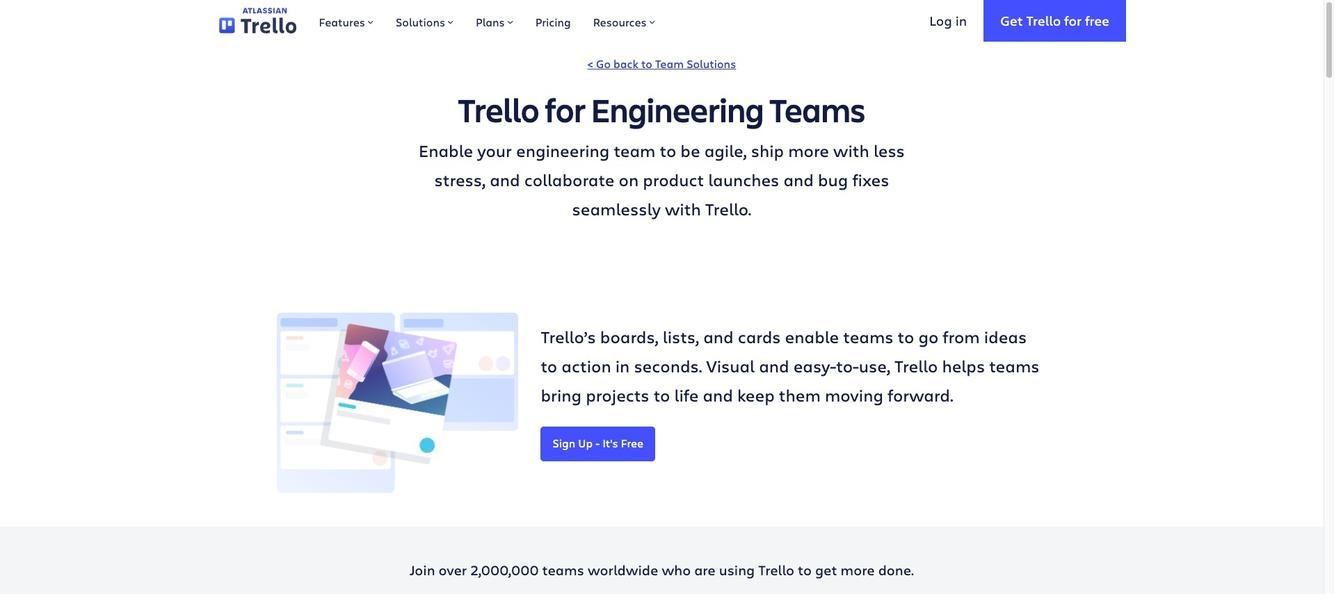 Task type: vqa. For each thing, say whether or not it's contained in the screenshot.
the bottom POWER-
no



Task type: describe. For each thing, give the bounding box(es) containing it.
engineering
[[516, 139, 610, 162]]

plans button
[[465, 0, 524, 42]]

2,000,000
[[471, 561, 539, 580]]

1 vertical spatial for
[[545, 88, 586, 132]]

and left bug
[[784, 168, 814, 191]]

to inside enable your engineering team to be agile, ship more with less stress, and collaborate on product launches and bug fixes seamlessly with trello.
[[660, 139, 677, 162]]

product
[[643, 168, 704, 191]]

to right back
[[642, 56, 653, 71]]

boards,
[[600, 326, 659, 348]]

teams
[[770, 88, 866, 132]]

in inside the trello's boards, lists, and cards enable teams to go from ideas to action in seconds. visual and easy-to-use, trello helps teams bring projects to life and keep them moving forward.
[[616, 355, 630, 378]]

bug
[[818, 168, 849, 191]]

plans
[[476, 15, 505, 29]]

and up visual
[[704, 326, 734, 348]]

from
[[943, 326, 980, 348]]

engineering
[[591, 88, 764, 132]]

to left get
[[798, 561, 812, 580]]

sign
[[553, 436, 576, 451]]

to up bring at left bottom
[[541, 355, 558, 378]]

log in
[[930, 12, 967, 29]]

easy-
[[794, 355, 837, 378]]

worldwide
[[588, 561, 659, 580]]

trello's boards, lists, and cards enable teams to go from ideas to action in seconds. visual and easy-to-use, trello helps teams bring projects to life and keep them moving forward.
[[541, 326, 1040, 407]]

0 horizontal spatial with
[[665, 198, 701, 221]]

life
[[675, 384, 699, 407]]

solutions inside dropdown button
[[396, 15, 445, 29]]

trello inside the trello's boards, lists, and cards enable teams to go from ideas to action in seconds. visual and easy-to-use, trello helps teams bring projects to life and keep them moving forward.
[[895, 355, 938, 378]]

fixes
[[853, 168, 890, 191]]

helps
[[943, 355, 986, 378]]

trello up "your"
[[458, 88, 540, 132]]

2 vertical spatial teams
[[543, 561, 584, 580]]

using
[[719, 561, 755, 580]]

ideas
[[984, 326, 1027, 348]]

get trello for free link
[[984, 0, 1127, 42]]

up
[[578, 436, 593, 451]]

it's
[[603, 436, 618, 451]]

projects
[[586, 384, 650, 407]]

free
[[1086, 12, 1110, 29]]

pricing link
[[524, 0, 582, 42]]

and down cards
[[759, 355, 790, 378]]

-
[[596, 436, 600, 451]]

done.
[[879, 561, 914, 580]]

to left life
[[654, 384, 670, 407]]

0 vertical spatial teams
[[844, 326, 894, 348]]

<
[[588, 56, 594, 71]]

agile,
[[705, 139, 747, 162]]

to-
[[837, 355, 859, 378]]

trello right get
[[1027, 12, 1061, 29]]

pricing
[[536, 15, 571, 29]]

them
[[779, 384, 821, 407]]

cards
[[738, 326, 781, 348]]

keep
[[738, 384, 775, 407]]

2 horizontal spatial teams
[[990, 355, 1040, 378]]

go
[[919, 326, 939, 348]]

1 vertical spatial solutions
[[687, 56, 736, 71]]

sign up - it's free
[[553, 436, 644, 451]]

log in link
[[913, 0, 984, 42]]



Task type: locate. For each thing, give the bounding box(es) containing it.
0 horizontal spatial teams
[[543, 561, 584, 580]]

teams
[[844, 326, 894, 348], [990, 355, 1040, 378], [543, 561, 584, 580]]

features
[[319, 15, 365, 29]]

0 horizontal spatial more
[[789, 139, 830, 162]]

trello
[[1027, 12, 1061, 29], [458, 88, 540, 132], [895, 355, 938, 378], [759, 561, 795, 580]]

forward.
[[888, 384, 954, 407]]

go
[[596, 56, 611, 71]]

more right get
[[841, 561, 875, 580]]

join over 2,000,000 teams worldwide who are using trello to get more done.
[[410, 561, 914, 580]]

to left be
[[660, 139, 677, 162]]

action
[[562, 355, 611, 378]]

seconds.
[[634, 355, 702, 378]]

to
[[642, 56, 653, 71], [660, 139, 677, 162], [898, 326, 915, 348], [541, 355, 558, 378], [654, 384, 670, 407], [798, 561, 812, 580]]

for
[[1065, 12, 1082, 29], [545, 88, 586, 132]]

more up bug
[[789, 139, 830, 162]]

teams up use,
[[844, 326, 894, 348]]

to left go at bottom right
[[898, 326, 915, 348]]

in
[[956, 12, 967, 29], [616, 355, 630, 378]]

for up engineering
[[545, 88, 586, 132]]

who
[[662, 561, 691, 580]]

collaborate
[[524, 168, 615, 191]]

launches
[[709, 168, 780, 191]]

resources button
[[582, 0, 666, 42]]

with
[[834, 139, 870, 162], [665, 198, 701, 221]]

0 vertical spatial with
[[834, 139, 870, 162]]

1 vertical spatial teams
[[990, 355, 1040, 378]]

atlassian trello image
[[219, 8, 297, 34]]

1 horizontal spatial for
[[1065, 12, 1082, 29]]

with up bug
[[834, 139, 870, 162]]

0 horizontal spatial in
[[616, 355, 630, 378]]

for left free
[[1065, 12, 1082, 29]]

trello's
[[541, 326, 596, 348]]

on
[[619, 168, 639, 191]]

teams down ideas
[[990, 355, 1040, 378]]

0 vertical spatial solutions
[[396, 15, 445, 29]]

more
[[789, 139, 830, 162], [841, 561, 875, 580]]

1 vertical spatial in
[[616, 355, 630, 378]]

team
[[655, 56, 684, 71]]

bring
[[541, 384, 582, 407]]

log
[[930, 12, 953, 29]]

and
[[490, 168, 520, 191], [784, 168, 814, 191], [704, 326, 734, 348], [759, 355, 790, 378], [703, 384, 733, 407]]

in inside 'link'
[[956, 12, 967, 29]]

0 vertical spatial in
[[956, 12, 967, 29]]

and down "your"
[[490, 168, 520, 191]]

teams right 2,000,000
[[543, 561, 584, 580]]

1 horizontal spatial with
[[834, 139, 870, 162]]

visual
[[707, 355, 755, 378]]

1 horizontal spatial teams
[[844, 326, 894, 348]]

features button
[[308, 0, 385, 42]]

sign up - it's free link
[[541, 427, 656, 462]]

get
[[816, 561, 838, 580]]

trello up forward.
[[895, 355, 938, 378]]

1 vertical spatial with
[[665, 198, 701, 221]]

get trello for free
[[1001, 12, 1110, 29]]

solutions
[[396, 15, 445, 29], [687, 56, 736, 71]]

1 horizontal spatial solutions
[[687, 56, 736, 71]]

seamlessly
[[572, 198, 661, 221]]

ship
[[751, 139, 784, 162]]

in up projects
[[616, 355, 630, 378]]

trello for engineering teams
[[458, 88, 866, 132]]

1 vertical spatial more
[[841, 561, 875, 580]]

your
[[478, 139, 512, 162]]

lists,
[[663, 326, 699, 348]]

in right log
[[956, 12, 967, 29]]

enable your engineering team to be agile, ship more with less stress, and collaborate on product launches and bug fixes seamlessly with trello.
[[419, 139, 905, 221]]

join
[[410, 561, 435, 580]]

be
[[681, 139, 700, 162]]

1 horizontal spatial more
[[841, 561, 875, 580]]

team
[[614, 139, 656, 162]]

moving
[[825, 384, 884, 407]]

back
[[614, 56, 639, 71]]

free
[[621, 436, 644, 451]]

0 horizontal spatial solutions
[[396, 15, 445, 29]]

with down product
[[665, 198, 701, 221]]

use,
[[859, 355, 891, 378]]

enable
[[785, 326, 839, 348]]

more inside enable your engineering team to be agile, ship more with less stress, and collaborate on product launches and bug fixes seamlessly with trello.
[[789, 139, 830, 162]]

0 vertical spatial more
[[789, 139, 830, 162]]

1 horizontal spatial in
[[956, 12, 967, 29]]

0 vertical spatial for
[[1065, 12, 1082, 29]]

are
[[695, 561, 716, 580]]

over
[[439, 561, 467, 580]]

resources
[[593, 15, 647, 29]]

< go back to team solutions link
[[588, 56, 736, 71]]

stress,
[[435, 168, 486, 191]]

0 horizontal spatial for
[[545, 88, 586, 132]]

get
[[1001, 12, 1023, 29]]

< go back to team solutions
[[588, 56, 736, 71]]

trello right using
[[759, 561, 795, 580]]

less
[[874, 139, 905, 162]]

enable
[[419, 139, 473, 162]]

and right life
[[703, 384, 733, 407]]

solutions button
[[385, 0, 465, 42]]

trello.
[[706, 198, 752, 221]]



